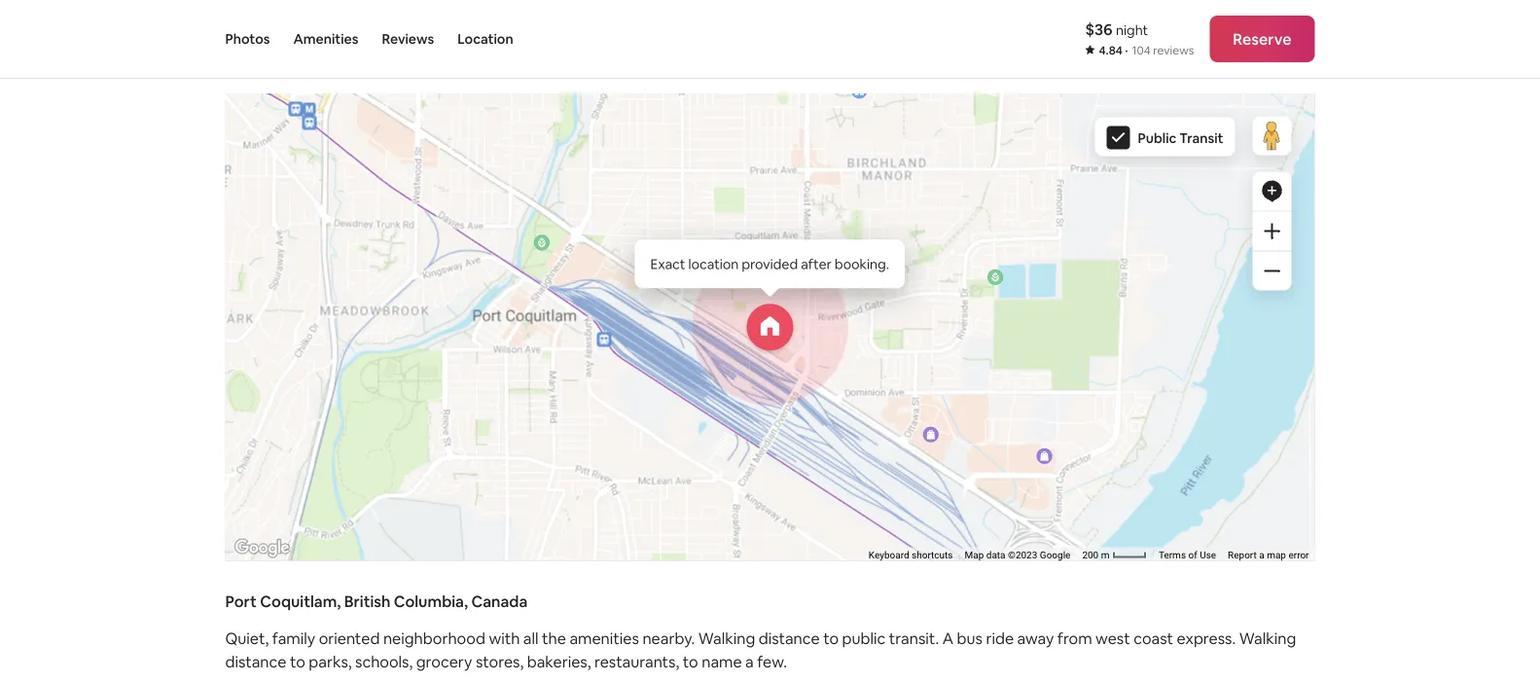 Task type: vqa. For each thing, say whether or not it's contained in the screenshot.
Photos button
yes



Task type: locate. For each thing, give the bounding box(es) containing it.
1 horizontal spatial distance
[[759, 629, 820, 649]]

ride
[[986, 629, 1014, 649]]

walking
[[699, 629, 756, 649], [1240, 629, 1297, 649]]

coast
[[1134, 629, 1174, 649]]

4.84 · 104 reviews
[[1099, 43, 1195, 58]]

2 walking from the left
[[1240, 629, 1297, 649]]

0 horizontal spatial a
[[746, 652, 754, 672]]

a
[[943, 629, 954, 649]]

walking up name
[[699, 629, 756, 649]]

grocery
[[416, 652, 472, 672]]

1 horizontal spatial walking
[[1240, 629, 1297, 649]]

family
[[272, 629, 316, 649]]

error
[[1289, 549, 1310, 561]]

reviews
[[382, 30, 434, 48]]

1 vertical spatial a
[[746, 652, 754, 672]]

keyboard
[[869, 549, 910, 561]]

walking right "express."
[[1240, 629, 1297, 649]]

a left few.
[[746, 652, 754, 672]]

distance
[[759, 629, 820, 649], [225, 652, 287, 672]]

to down family in the bottom of the page
[[290, 652, 306, 672]]

1 vertical spatial distance
[[225, 652, 287, 672]]

zoom in image
[[1265, 223, 1280, 239]]

to left name
[[683, 652, 699, 672]]

where
[[225, 44, 293, 72]]

distance up few.
[[759, 629, 820, 649]]

google map
showing 5 points of interest. region
[[2, 0, 1498, 681]]

0 vertical spatial a
[[1260, 549, 1265, 561]]

200
[[1083, 549, 1099, 561]]

keyboard shortcuts
[[869, 549, 953, 561]]

transit.
[[889, 629, 940, 649]]

a left map
[[1260, 549, 1265, 561]]

200 m
[[1083, 549, 1113, 561]]

transit
[[1180, 129, 1224, 146]]

to
[[824, 629, 839, 649], [290, 652, 306, 672], [683, 652, 699, 672]]

report a map error
[[1229, 549, 1310, 561]]

google
[[1040, 549, 1071, 561]]

reviews
[[1154, 43, 1195, 58]]

1 horizontal spatial to
[[683, 652, 699, 672]]

amenities
[[570, 629, 639, 649]]

reviews button
[[382, 0, 434, 78]]

from
[[1058, 629, 1093, 649]]

of
[[1189, 549, 1198, 561]]

neighborhood
[[383, 629, 486, 649]]

·
[[1126, 43, 1129, 58]]

0 horizontal spatial walking
[[699, 629, 756, 649]]

bus
[[957, 629, 983, 649]]

add a place to the map image
[[1261, 180, 1284, 203]]

port coquitlam, british columbia, canada
[[225, 592, 528, 612]]

distance down quiet,
[[225, 652, 287, 672]]

bakeries,
[[527, 652, 591, 672]]

amenities
[[293, 30, 359, 48]]

terms of use link
[[1159, 549, 1217, 561]]

a
[[1260, 549, 1265, 561], [746, 652, 754, 672]]

to left public
[[824, 629, 839, 649]]

stores,
[[476, 652, 524, 672]]

data
[[987, 549, 1006, 561]]

1 horizontal spatial a
[[1260, 549, 1265, 561]]

©2023
[[1008, 549, 1038, 561]]

you'll
[[297, 44, 350, 72]]

$36
[[1086, 19, 1113, 39]]

0 horizontal spatial to
[[290, 652, 306, 672]]



Task type: describe. For each thing, give the bounding box(es) containing it.
photos button
[[225, 0, 270, 78]]

parks,
[[309, 652, 352, 672]]

104
[[1133, 43, 1151, 58]]

where you'll be
[[225, 44, 380, 72]]

m
[[1102, 549, 1110, 561]]

few.
[[758, 652, 787, 672]]

all
[[524, 629, 539, 649]]

report a map error link
[[1229, 549, 1310, 561]]

oriented
[[319, 629, 380, 649]]

public transit
[[1138, 129, 1224, 146]]

express.
[[1177, 629, 1236, 649]]

nearby.
[[643, 629, 695, 649]]

reserve button
[[1210, 16, 1316, 62]]

canada
[[472, 592, 528, 612]]

public
[[843, 629, 886, 649]]

with
[[489, 629, 520, 649]]

terms of use
[[1159, 549, 1217, 561]]

terms
[[1159, 549, 1187, 561]]

location button
[[458, 0, 514, 78]]

coquitlam,
[[260, 592, 341, 612]]

night
[[1116, 21, 1149, 38]]

public
[[1138, 129, 1177, 146]]

$36 night
[[1086, 19, 1149, 39]]

map
[[1267, 549, 1287, 561]]

2 horizontal spatial to
[[824, 629, 839, 649]]

keyboard shortcuts button
[[869, 548, 953, 562]]

zoom out image
[[1265, 263, 1280, 279]]

amenities button
[[293, 0, 359, 78]]

0 horizontal spatial distance
[[225, 652, 287, 672]]

drag pegman onto the map to open street view image
[[1253, 116, 1292, 155]]

british
[[344, 592, 391, 612]]

name
[[702, 652, 742, 672]]

200 m button
[[1077, 548, 1153, 562]]

schools,
[[355, 652, 413, 672]]

location
[[458, 30, 514, 48]]

4.84
[[1099, 43, 1123, 58]]

a inside quiet, family oriented neighborhood with all the amenities nearby. walking distance to public transit. a bus ride away from west coast express. walking distance to parks, schools, grocery stores, bakeries, restaurants, to name a few.
[[746, 652, 754, 672]]

columbia,
[[394, 592, 468, 612]]

port
[[225, 592, 257, 612]]

map data ©2023 google
[[965, 549, 1071, 561]]

reserve
[[1234, 29, 1292, 49]]

west
[[1096, 629, 1131, 649]]

shortcuts
[[912, 549, 953, 561]]

report
[[1229, 549, 1257, 561]]

quiet, family oriented neighborhood with all the amenities nearby. walking distance to public transit. a bus ride away from west coast express. walking distance to parks, schools, grocery stores, bakeries, restaurants, to name a few.
[[225, 629, 1297, 672]]

use
[[1200, 549, 1217, 561]]

your stay location, map pin image
[[747, 304, 794, 351]]

away
[[1018, 629, 1055, 649]]

restaurants,
[[595, 652, 680, 672]]

0 vertical spatial distance
[[759, 629, 820, 649]]

map
[[965, 549, 984, 561]]

1 walking from the left
[[699, 629, 756, 649]]

the
[[542, 629, 566, 649]]

photos
[[225, 30, 270, 48]]

google image
[[230, 536, 294, 561]]

quiet,
[[225, 629, 269, 649]]

be
[[354, 44, 380, 72]]



